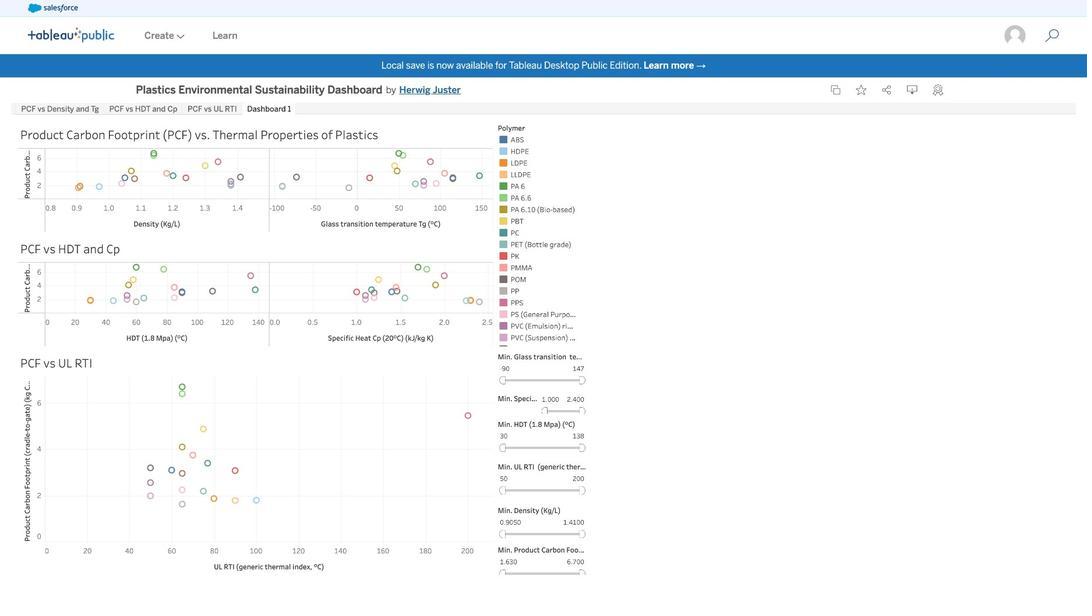 Task type: describe. For each thing, give the bounding box(es) containing it.
logo image
[[28, 27, 114, 42]]

make a copy image
[[831, 85, 841, 95]]

share image
[[882, 85, 893, 95]]

go to search image
[[1032, 29, 1074, 43]]



Task type: locate. For each thing, give the bounding box(es) containing it.
create image
[[174, 34, 185, 39]]

nominate for viz of the day image
[[933, 84, 944, 96]]

favorite button image
[[856, 85, 867, 95]]

salesforce logo image
[[28, 3, 78, 13]]

download image
[[908, 85, 918, 95]]

t.turtle image
[[1004, 24, 1027, 47]]



Task type: vqa. For each thing, say whether or not it's contained in the screenshot.
The Salesforce Logo
yes



